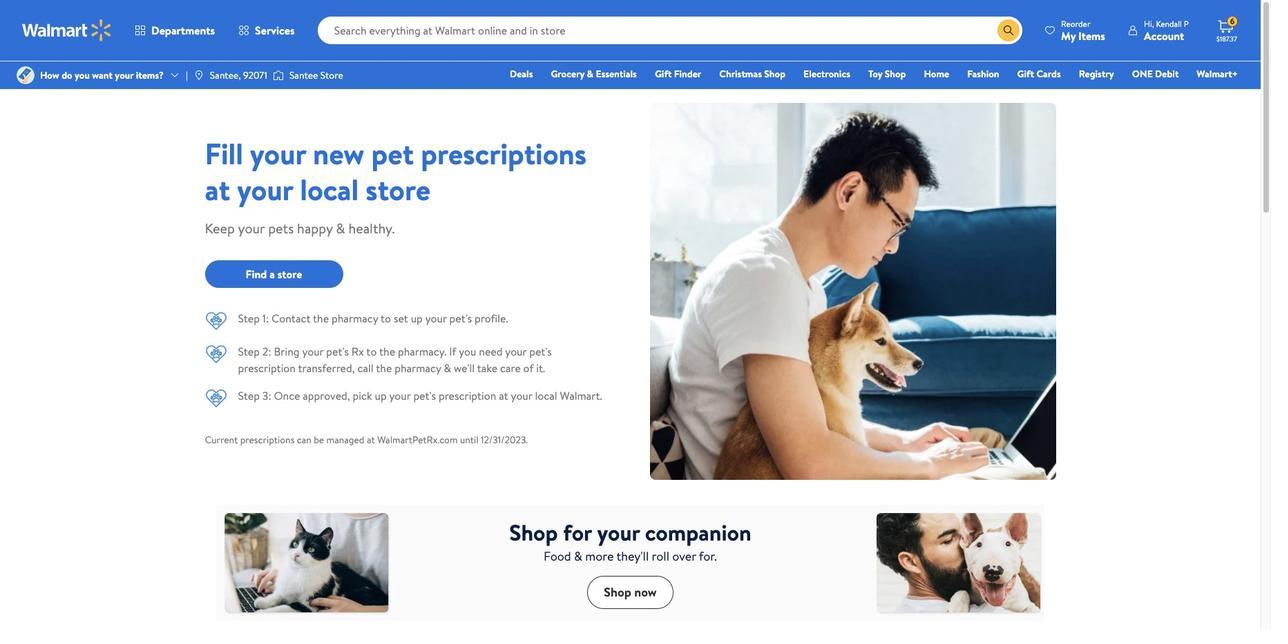 Task type: locate. For each thing, give the bounding box(es) containing it.
& inside shop for your companion food & more they'll roll over for.
[[574, 548, 582, 565]]

they'll
[[617, 548, 649, 565]]

need
[[479, 344, 503, 359]]

the right rx
[[379, 344, 395, 359]]

3:
[[262, 388, 271, 404]]

your right set
[[425, 311, 447, 326]]

at inside fill your new pet prescriptions at your local store
[[205, 169, 230, 210]]

local down the it. on the bottom of the page
[[535, 388, 557, 404]]

the right call
[[376, 361, 392, 376]]

local inside fill your new pet prescriptions at your local store
[[300, 169, 359, 210]]

|
[[186, 68, 188, 82]]

1 horizontal spatial to
[[381, 311, 391, 326]]

shop left the 'for'
[[509, 517, 558, 548]]

1 vertical spatial prescription
[[439, 388, 496, 404]]

at for current prescriptions can be managed at walmartpetrx.com until 12/31/2023.
[[367, 433, 375, 447]]

deals link
[[504, 66, 539, 82]]

your
[[115, 68, 134, 82], [250, 133, 306, 174], [237, 169, 293, 210], [238, 219, 265, 238], [425, 311, 447, 326], [302, 344, 324, 359], [505, 344, 527, 359], [389, 388, 411, 404], [511, 388, 532, 404], [597, 517, 640, 548]]

0 vertical spatial prescription
[[238, 361, 296, 376]]

christmas shop link
[[713, 66, 792, 82]]

1 vertical spatial pharmacy
[[395, 361, 441, 376]]

fill your new pet prescriptions at your local store
[[205, 133, 587, 210]]

cards
[[1037, 67, 1061, 81]]

1 vertical spatial to
[[366, 344, 377, 359]]

you
[[75, 68, 90, 82], [459, 344, 476, 359]]

1 step from the top
[[238, 311, 260, 326]]

store inside button
[[278, 267, 302, 282]]

step 2: bring your pet's rx to the pharmacy. if you need your pet's prescription transferred, call the pharmacy & we'll take care of it. image
[[205, 343, 227, 366]]

local up happy
[[300, 169, 359, 210]]

step left 1:
[[238, 311, 260, 326]]

0 horizontal spatial gift
[[655, 67, 672, 81]]

 image
[[17, 66, 35, 84], [273, 68, 284, 82], [193, 70, 204, 81]]

1 horizontal spatial up
[[411, 311, 423, 326]]

store up healthy.
[[366, 169, 431, 210]]

store right "a"
[[278, 267, 302, 282]]

items?
[[136, 68, 164, 82]]

you inside step 2: bring your pet's rx to the pharmacy. if you need your pet's prescription transferred, call the pharmacy & we'll take care of it.
[[459, 344, 476, 359]]

gift left the 'finder'
[[655, 67, 672, 81]]

pick
[[353, 388, 372, 404]]

local
[[300, 169, 359, 210], [535, 388, 557, 404]]

0 horizontal spatial  image
[[17, 66, 35, 84]]

gift finder link
[[649, 66, 708, 82]]

of
[[523, 361, 534, 376]]

to left set
[[381, 311, 391, 326]]

1 vertical spatial step
[[238, 344, 260, 359]]

shop now link
[[588, 576, 673, 609]]

step 3: once approved, pick up your pet's prescription at your local walmart.
[[238, 388, 602, 404]]

1 vertical spatial prescriptions
[[240, 433, 295, 447]]

1 vertical spatial the
[[379, 344, 395, 359]]

1 horizontal spatial gift
[[1017, 67, 1034, 81]]

call
[[358, 361, 374, 376]]

gift finder
[[655, 67, 702, 81]]

pet
[[371, 133, 414, 174]]

Search search field
[[318, 17, 1023, 44]]

1 horizontal spatial local
[[535, 388, 557, 404]]

pet's left profile.
[[449, 311, 472, 326]]

walmart.
[[560, 388, 602, 404]]

0 horizontal spatial at
[[205, 169, 230, 210]]

0 horizontal spatial local
[[300, 169, 359, 210]]

current
[[205, 433, 238, 447]]

0 horizontal spatial store
[[278, 267, 302, 282]]

fashion link
[[961, 66, 1006, 82]]

1 horizontal spatial store
[[366, 169, 431, 210]]

step
[[238, 311, 260, 326], [238, 344, 260, 359], [238, 388, 260, 404]]

0 vertical spatial you
[[75, 68, 90, 82]]

92071
[[243, 68, 267, 82]]

how do you want your items?
[[40, 68, 164, 82]]

& left we'll
[[444, 361, 451, 376]]

be
[[314, 433, 324, 447]]

gift
[[655, 67, 672, 81], [1017, 67, 1034, 81]]

debit
[[1155, 67, 1179, 81]]

shop inside shop for your companion food & more they'll roll over for.
[[509, 517, 558, 548]]

hi,
[[1144, 18, 1154, 29]]

step for step 1: contact the pharmacy to set up your pet's profile.
[[238, 311, 260, 326]]

pet's
[[449, 311, 472, 326], [326, 344, 349, 359], [529, 344, 552, 359], [413, 388, 436, 404]]

2 step from the top
[[238, 344, 260, 359]]

step 1: contact the pharmacy to set up your pet's profile. image
[[205, 310, 227, 332]]

happy
[[297, 219, 333, 238]]

1 gift from the left
[[655, 67, 672, 81]]

walmart+
[[1197, 67, 1238, 81]]

shop
[[764, 67, 786, 81], [885, 67, 906, 81], [509, 517, 558, 548], [604, 584, 631, 601]]

2 horizontal spatial  image
[[273, 68, 284, 82]]

1 vertical spatial store
[[278, 267, 302, 282]]

& inside step 2: bring your pet's rx to the pharmacy. if you need your pet's prescription transferred, call the pharmacy & we'll take care of it.
[[444, 361, 451, 376]]

0 vertical spatial store
[[366, 169, 431, 210]]

the right contact
[[313, 311, 329, 326]]

managed
[[327, 433, 364, 447]]

find a store button
[[205, 260, 343, 288]]

to right rx
[[366, 344, 377, 359]]

your left pets
[[238, 219, 265, 238]]

pet's down 'pharmacy.'
[[413, 388, 436, 404]]

your right the 'for'
[[597, 517, 640, 548]]

0 vertical spatial local
[[300, 169, 359, 210]]

step 1: contact the pharmacy to set up your pet's profile.
[[238, 311, 508, 326]]

at up 'keep'
[[205, 169, 230, 210]]

1 horizontal spatial pharmacy
[[395, 361, 441, 376]]

 image left how in the top of the page
[[17, 66, 35, 84]]

departments button
[[123, 14, 227, 47]]

shop right christmas
[[764, 67, 786, 81]]

pet's up the it. on the bottom of the page
[[529, 344, 552, 359]]

toy shop
[[869, 67, 906, 81]]

take
[[477, 361, 498, 376]]

2 vertical spatial step
[[238, 388, 260, 404]]

your right want
[[115, 68, 134, 82]]

step left 3:
[[238, 388, 260, 404]]

step for step 2: bring your pet's rx to the pharmacy. if you need your pet's prescription transferred, call the pharmacy & we'll take care of it.
[[238, 344, 260, 359]]

items
[[1079, 28, 1105, 43]]

at
[[205, 169, 230, 210], [499, 388, 508, 404], [367, 433, 375, 447]]

one debit link
[[1126, 66, 1185, 82]]

2 vertical spatial at
[[367, 433, 375, 447]]

at right managed
[[367, 433, 375, 447]]

0 vertical spatial prescriptions
[[421, 133, 587, 174]]

you right if
[[459, 344, 476, 359]]

christmas shop
[[719, 67, 786, 81]]

0 horizontal spatial prescription
[[238, 361, 296, 376]]

step left 2:
[[238, 344, 260, 359]]

at down care
[[499, 388, 508, 404]]

2 gift from the left
[[1017, 67, 1034, 81]]

$187.37
[[1217, 34, 1237, 44]]

step inside step 2: bring your pet's rx to the pharmacy. if you need your pet's prescription transferred, call the pharmacy & we'll take care of it.
[[238, 344, 260, 359]]

up right pick on the left bottom of page
[[375, 388, 387, 404]]

1 vertical spatial up
[[375, 388, 387, 404]]

once
[[274, 388, 300, 404]]

1 horizontal spatial at
[[367, 433, 375, 447]]

2 vertical spatial the
[[376, 361, 392, 376]]

rx
[[352, 344, 364, 359]]

prescription down 2:
[[238, 361, 296, 376]]

new
[[313, 133, 364, 174]]

shop now
[[604, 584, 657, 601]]

find
[[246, 267, 267, 282]]

0 vertical spatial pharmacy
[[332, 311, 378, 326]]

find a store
[[246, 267, 302, 282]]

1 horizontal spatial prescriptions
[[421, 133, 587, 174]]

grocery
[[551, 67, 585, 81]]

grocery & essentials link
[[545, 66, 643, 82]]

we'll
[[454, 361, 475, 376]]

Walmart Site-Wide search field
[[318, 17, 1023, 44]]

3 step from the top
[[238, 388, 260, 404]]

finder
[[674, 67, 702, 81]]

deals
[[510, 67, 533, 81]]

prescription down we'll
[[439, 388, 496, 404]]

step 2: bring your pet's rx to the pharmacy. if you need your pet's prescription transferred, call the pharmacy & we'll take care of it.
[[238, 344, 552, 376]]

6
[[1230, 15, 1235, 27]]

gift cards link
[[1011, 66, 1067, 82]]

up right set
[[411, 311, 423, 326]]

prescription inside step 2: bring your pet's rx to the pharmacy. if you need your pet's prescription transferred, call the pharmacy & we'll take care of it.
[[238, 361, 296, 376]]

fill
[[205, 133, 243, 174]]

0 horizontal spatial to
[[366, 344, 377, 359]]

pharmacy down 'pharmacy.'
[[395, 361, 441, 376]]

0 vertical spatial step
[[238, 311, 260, 326]]

pharmacy up rx
[[332, 311, 378, 326]]

store
[[366, 169, 431, 210], [278, 267, 302, 282]]

gift left cards
[[1017, 67, 1034, 81]]

santee, 92071
[[210, 68, 267, 82]]

do
[[62, 68, 72, 82]]

1 horizontal spatial you
[[459, 344, 476, 359]]

2 horizontal spatial at
[[499, 388, 508, 404]]

if
[[449, 344, 456, 359]]

to
[[381, 311, 391, 326], [366, 344, 377, 359]]

0 vertical spatial up
[[411, 311, 423, 326]]

1 vertical spatial you
[[459, 344, 476, 359]]

departments
[[151, 23, 215, 38]]

now
[[634, 584, 657, 601]]

registry link
[[1073, 66, 1121, 82]]

 image right 92071
[[273, 68, 284, 82]]

shop inside "link"
[[764, 67, 786, 81]]

you right "do"
[[75, 68, 90, 82]]

 image right |
[[193, 70, 204, 81]]

& right food
[[574, 548, 582, 565]]

1 horizontal spatial  image
[[193, 70, 204, 81]]

pharmacy.
[[398, 344, 447, 359]]

services
[[255, 23, 295, 38]]

how
[[40, 68, 59, 82]]

0 vertical spatial at
[[205, 169, 230, 210]]



Task type: vqa. For each thing, say whether or not it's contained in the screenshot.
top store
yes



Task type: describe. For each thing, give the bounding box(es) containing it.
current prescriptions can be managed at walmartpetrx.com until 12/31/2023.
[[205, 433, 528, 447]]

0 horizontal spatial pharmacy
[[332, 311, 378, 326]]

pharmacy inside step 2: bring your pet's rx to the pharmacy. if you need your pet's prescription transferred, call the pharmacy & we'll take care of it.
[[395, 361, 441, 376]]

until
[[460, 433, 479, 447]]

registry
[[1079, 67, 1114, 81]]

gift cards
[[1017, 67, 1061, 81]]

pet's up transferred,
[[326, 344, 349, 359]]

0 horizontal spatial up
[[375, 388, 387, 404]]

p
[[1184, 18, 1189, 29]]

 image for santee store
[[273, 68, 284, 82]]

it.
[[536, 361, 545, 376]]

your up care
[[505, 344, 527, 359]]

companion
[[645, 517, 752, 548]]

electronics link
[[797, 66, 857, 82]]

keep your pets happy & healthy.
[[205, 219, 395, 238]]

home
[[924, 67, 949, 81]]

your inside shop for your companion food & more they'll roll over for.
[[597, 517, 640, 548]]

your up transferred,
[[302, 344, 324, 359]]

0 horizontal spatial you
[[75, 68, 90, 82]]

hi, kendall p account
[[1144, 18, 1189, 43]]

can
[[297, 433, 312, 447]]

store
[[320, 68, 343, 82]]

a
[[270, 267, 275, 282]]

contact
[[272, 311, 311, 326]]

your down step 2: bring your pet's rx to the pharmacy. if you need your pet's prescription transferred, call the pharmacy & we'll take care of it.
[[389, 388, 411, 404]]

step 3: once approved, pick up your pet's prescription at your local walmart. image
[[205, 388, 227, 410]]

1 horizontal spatial prescription
[[439, 388, 496, 404]]

reorder
[[1061, 18, 1091, 29]]

for
[[563, 517, 592, 548]]

step for step 3: once approved, pick up your pet's prescription at your local walmart.
[[238, 388, 260, 404]]

grocery & essentials
[[551, 67, 637, 81]]

want
[[92, 68, 113, 82]]

store inside fill your new pet prescriptions at your local store
[[366, 169, 431, 210]]

transferred,
[[298, 361, 355, 376]]

kendall
[[1156, 18, 1182, 29]]

care
[[500, 361, 521, 376]]

over
[[672, 548, 696, 565]]

home link
[[918, 66, 956, 82]]

1:
[[262, 311, 269, 326]]

1 vertical spatial at
[[499, 388, 508, 404]]

electronics
[[804, 67, 851, 81]]

your down of
[[511, 388, 532, 404]]

prescriptions inside fill your new pet prescriptions at your local store
[[421, 133, 587, 174]]

2:
[[262, 344, 271, 359]]

0 horizontal spatial prescriptions
[[240, 433, 295, 447]]

bring
[[274, 344, 300, 359]]

fashion
[[967, 67, 1000, 81]]

at for fill your new pet prescriptions at your local store
[[205, 169, 230, 210]]

toy shop link
[[862, 66, 912, 82]]

healthy.
[[348, 219, 395, 238]]

shop left now
[[604, 584, 631, 601]]

santee
[[289, 68, 318, 82]]

shop for your companion food & more they'll roll over for.
[[509, 517, 752, 565]]

0 vertical spatial the
[[313, 311, 329, 326]]

6 $187.37
[[1217, 15, 1237, 44]]

& right grocery
[[587, 67, 594, 81]]

santee store
[[289, 68, 343, 82]]

reorder my items
[[1061, 18, 1105, 43]]

1 vertical spatial local
[[535, 388, 557, 404]]

account
[[1144, 28, 1184, 43]]

walmart image
[[22, 19, 112, 41]]

services button
[[227, 14, 307, 47]]

one debit
[[1132, 67, 1179, 81]]

walmart+ link
[[1191, 66, 1244, 82]]

essentials
[[596, 67, 637, 81]]

 image for how do you want your items?
[[17, 66, 35, 84]]

 image for santee, 92071
[[193, 70, 204, 81]]

christmas
[[719, 67, 762, 81]]

profile.
[[475, 311, 508, 326]]

set
[[394, 311, 408, 326]]

0 vertical spatial to
[[381, 311, 391, 326]]

one
[[1132, 67, 1153, 81]]

for.
[[699, 548, 717, 565]]

food
[[544, 548, 571, 565]]

toy
[[869, 67, 883, 81]]

12/31/2023.
[[481, 433, 528, 447]]

search icon image
[[1003, 25, 1014, 36]]

pets
[[268, 219, 294, 238]]

approved,
[[303, 388, 350, 404]]

gift for gift cards
[[1017, 67, 1034, 81]]

my
[[1061, 28, 1076, 43]]

keep
[[205, 219, 235, 238]]

your up pets
[[237, 169, 293, 210]]

to inside step 2: bring your pet's rx to the pharmacy. if you need your pet's prescription transferred, call the pharmacy & we'll take care of it.
[[366, 344, 377, 359]]

your right fill
[[250, 133, 306, 174]]

santee,
[[210, 68, 241, 82]]

more
[[585, 548, 614, 565]]

& right happy
[[336, 219, 345, 238]]

shop right toy
[[885, 67, 906, 81]]

walmartpetrx.com
[[377, 433, 458, 447]]

gift for gift finder
[[655, 67, 672, 81]]

shop for your companion. food & more they'll roll over for. image
[[216, 505, 1045, 621]]



